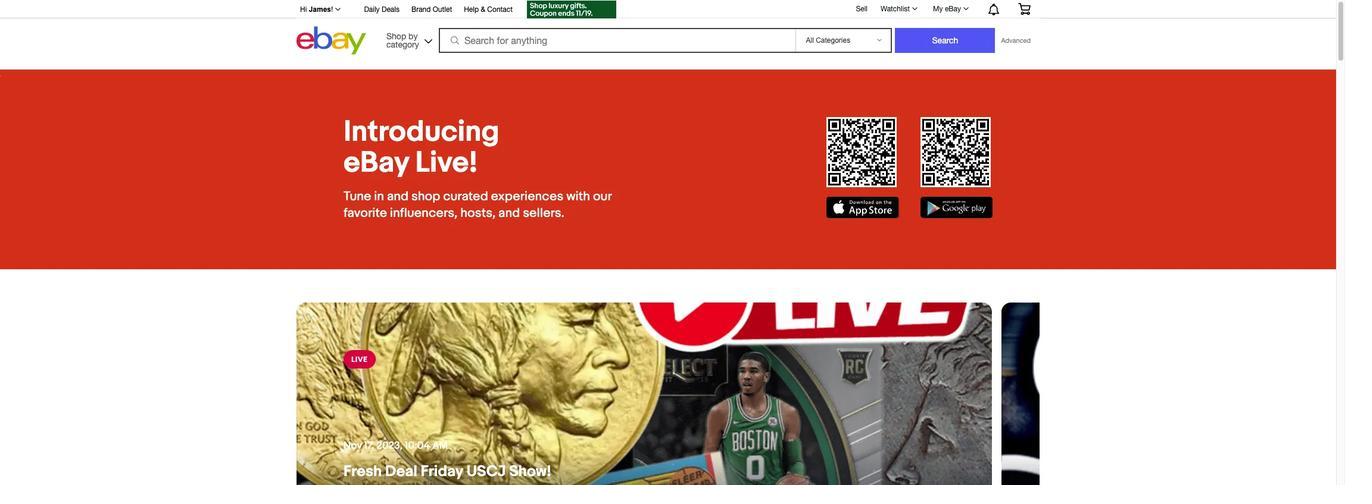Task type: vqa. For each thing, say whether or not it's contained in the screenshot.
submit
yes



Task type: describe. For each thing, give the bounding box(es) containing it.
brand outlet
[[412, 5, 452, 14]]

my ebay link
[[927, 2, 974, 16]]

fresh deal friday uscj show!
[[344, 463, 551, 482]]

17,
[[364, 441, 374, 453]]

your shopping cart image
[[1018, 3, 1032, 15]]

daily
[[364, 5, 380, 14]]

!
[[331, 5, 333, 14]]

in
[[374, 189, 384, 205]]

curated
[[443, 189, 488, 205]]

deal
[[385, 463, 417, 482]]

fresh
[[344, 463, 382, 482]]

am
[[432, 441, 448, 453]]

my
[[933, 5, 943, 13]]

help
[[464, 5, 479, 14]]

hi james !
[[300, 5, 333, 14]]

shop
[[387, 31, 406, 41]]

live!
[[415, 146, 478, 181]]

get the coupon image
[[527, 1, 616, 18]]

advanced link
[[995, 29, 1037, 52]]

sellers.
[[523, 206, 565, 222]]

category
[[387, 40, 419, 49]]

outlet
[[433, 5, 452, 14]]

help & contact link
[[464, 4, 513, 17]]

our
[[593, 189, 612, 205]]

tune in and shop curated experiences with our favorite influencers, hosts, and sellers.
[[344, 189, 612, 222]]

none submit inside shop by category banner
[[895, 28, 995, 53]]

brand
[[412, 5, 431, 14]]

introducing ebay live!
[[344, 115, 500, 181]]

2 qrcode image from the left
[[921, 117, 991, 188]]

0 horizontal spatial and
[[387, 189, 409, 205]]

advanced
[[1001, 37, 1031, 44]]

influencers,
[[390, 206, 458, 222]]

shop by category banner
[[294, 0, 1040, 70]]

nov
[[344, 441, 362, 453]]

account navigation
[[294, 0, 1040, 20]]

introducing<br/>ebay live! element
[[344, 115, 635, 181]]

1 qrcode image from the left
[[827, 117, 897, 188]]

watchlist
[[881, 5, 910, 13]]

shop by category
[[387, 31, 419, 49]]

tune
[[344, 189, 371, 205]]

by
[[409, 31, 418, 41]]

shop
[[412, 189, 440, 205]]

ebay for my
[[945, 5, 961, 13]]

watchlist link
[[874, 2, 923, 16]]

uscj
[[467, 463, 506, 482]]

help & contact
[[464, 5, 513, 14]]

1 horizontal spatial and
[[499, 206, 520, 222]]



Task type: locate. For each thing, give the bounding box(es) containing it.
1 horizontal spatial qrcode image
[[921, 117, 991, 188]]

contact
[[487, 5, 513, 14]]

2023,
[[377, 441, 403, 453]]

1 vertical spatial and
[[499, 206, 520, 222]]

daily deals link
[[364, 4, 400, 17]]

None submit
[[895, 28, 995, 53]]

favorite
[[344, 206, 387, 222]]

qrcode image
[[827, 117, 897, 188], [921, 117, 991, 188]]

brand outlet link
[[412, 4, 452, 17]]

my ebay
[[933, 5, 961, 13]]

hosts,
[[460, 206, 496, 222]]

ebay right my
[[945, 5, 961, 13]]

live
[[351, 356, 368, 365]]

ebay inside account navigation
[[945, 5, 961, 13]]

shop by category button
[[381, 27, 435, 52]]

experiences
[[491, 189, 564, 205]]

sell
[[856, 5, 868, 13]]

daily deals
[[364, 5, 400, 14]]

sell link
[[851, 5, 873, 13]]

ebay inside introducing ebay live!
[[344, 146, 409, 181]]

0 vertical spatial and
[[387, 189, 409, 205]]

&
[[481, 5, 485, 14]]

and down 'experiences'
[[499, 206, 520, 222]]

friday
[[421, 463, 463, 482]]

ebay
[[945, 5, 961, 13], [344, 146, 409, 181]]

ebay up in
[[344, 146, 409, 181]]

Search for anything text field
[[441, 29, 794, 52]]

with
[[566, 189, 590, 205]]

show!
[[509, 463, 551, 482]]

0 horizontal spatial ebay
[[344, 146, 409, 181]]

and
[[387, 189, 409, 205], [499, 206, 520, 222]]

james
[[309, 5, 331, 14]]

1 vertical spatial ebay
[[344, 146, 409, 181]]

0 horizontal spatial qrcode image
[[827, 117, 897, 188]]

0 vertical spatial ebay
[[945, 5, 961, 13]]

and right in
[[387, 189, 409, 205]]

1 horizontal spatial ebay
[[945, 5, 961, 13]]

ebay for introducing
[[344, 146, 409, 181]]

hi
[[300, 5, 307, 14]]

deals
[[382, 5, 400, 14]]

introducing
[[344, 115, 500, 150]]

10:04
[[405, 441, 430, 453]]

nov 17, 2023, 10:04 am
[[344, 441, 448, 453]]



